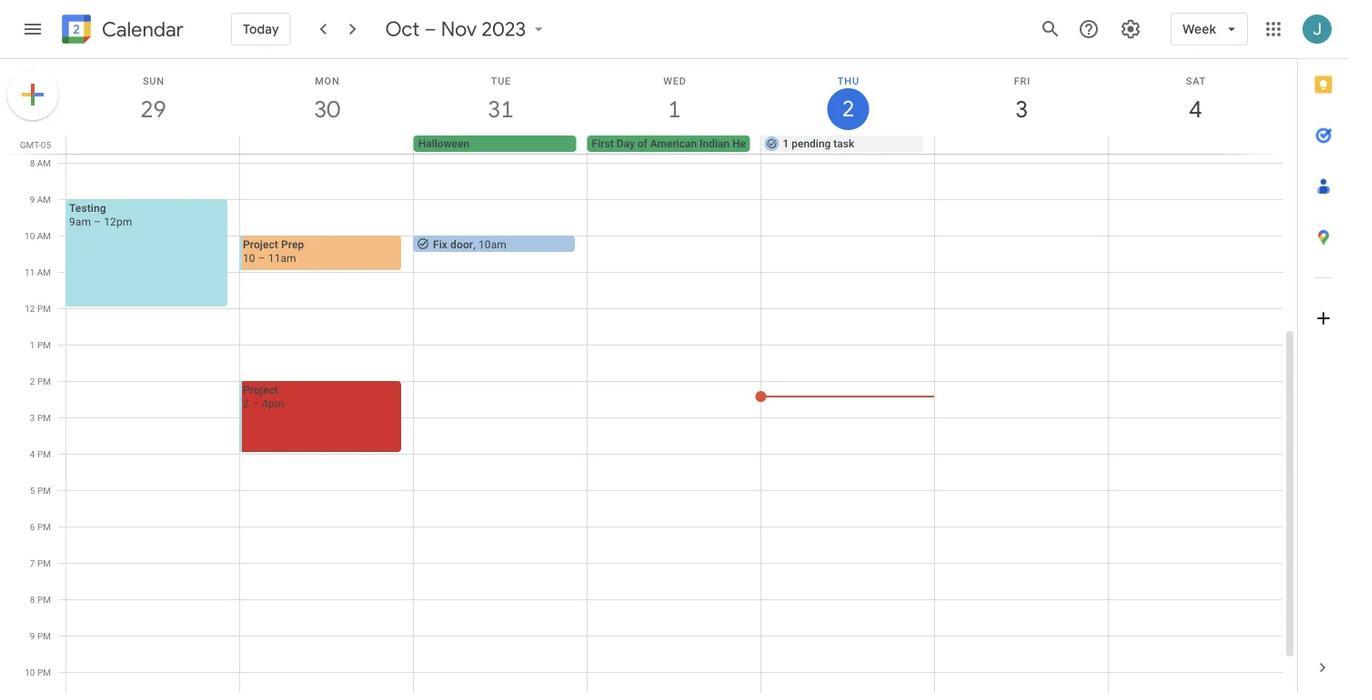 Task type: locate. For each thing, give the bounding box(es) containing it.
calendar element
[[58, 11, 184, 51]]

1 vertical spatial project
[[243, 384, 278, 396]]

1 9 from the top
[[30, 194, 35, 205]]

pm right 12 in the top left of the page
[[37, 303, 51, 314]]

pm
[[37, 303, 51, 314], [37, 339, 51, 350], [37, 376, 51, 387], [37, 412, 51, 423], [37, 449, 51, 460], [37, 485, 51, 496], [37, 521, 51, 532], [37, 558, 51, 569], [37, 594, 51, 605], [37, 631, 51, 641], [37, 667, 51, 678]]

project up 11am
[[243, 238, 278, 251]]

4 pm from the top
[[37, 412, 51, 423]]

project up 4pm in the bottom left of the page
[[243, 384, 278, 396]]

mon
[[315, 75, 340, 86]]

4 am from the top
[[37, 267, 51, 278]]

2 for thu 2
[[841, 95, 854, 123]]

0 vertical spatial 2
[[841, 95, 854, 123]]

10 for 10 am
[[25, 230, 35, 241]]

7 pm from the top
[[37, 521, 51, 532]]

fix door , 10am
[[433, 238, 507, 251]]

0 horizontal spatial 2
[[30, 376, 35, 387]]

project for –
[[243, 238, 278, 251]]

1 down 12 in the top left of the page
[[30, 339, 35, 350]]

2 down thu
[[841, 95, 854, 123]]

1 horizontal spatial 2
[[243, 397, 249, 410]]

pm for 12 pm
[[37, 303, 51, 314]]

1 project from the top
[[243, 238, 278, 251]]

1 horizontal spatial 1
[[667, 94, 680, 124]]

pm for 9 pm
[[37, 631, 51, 641]]

heritage
[[733, 137, 774, 150]]

0 vertical spatial 4
[[1188, 94, 1201, 124]]

– left 4pm in the bottom left of the page
[[252, 397, 259, 410]]

3
[[1015, 94, 1028, 124], [30, 412, 35, 423]]

1 vertical spatial 3
[[30, 412, 35, 423]]

project inside project 2 – 4pm
[[243, 384, 278, 396]]

10 up "11"
[[25, 230, 35, 241]]

2
[[841, 95, 854, 123], [30, 376, 35, 387], [243, 397, 249, 410]]

10 am
[[25, 230, 51, 241]]

sun 29
[[139, 75, 165, 124]]

0 vertical spatial 9
[[30, 194, 35, 205]]

8 down gmt-
[[30, 157, 35, 168]]

3 am from the top
[[37, 230, 51, 241]]

2 left 4pm in the bottom left of the page
[[243, 397, 249, 410]]

1 vertical spatial 9
[[30, 631, 35, 641]]

week button
[[1171, 7, 1248, 51]]

4
[[1188, 94, 1201, 124], [30, 449, 35, 460]]

29
[[139, 94, 165, 124]]

1 for 1 pm
[[30, 339, 35, 350]]

project inside "project prep 10 – 11am"
[[243, 238, 278, 251]]

1 8 from the top
[[30, 157, 35, 168]]

2 inside thu 2
[[841, 95, 854, 123]]

11 pm from the top
[[37, 667, 51, 678]]

pm up '2 pm'
[[37, 339, 51, 350]]

pm down 8 pm
[[37, 631, 51, 641]]

3 link
[[1001, 88, 1043, 130]]

day
[[617, 137, 635, 150]]

2 inside project 2 – 4pm
[[243, 397, 249, 410]]

2 9 from the top
[[30, 631, 35, 641]]

1 vertical spatial 10
[[243, 252, 255, 264]]

29 link
[[132, 88, 174, 130]]

first day of american indian heritage month button
[[587, 136, 809, 152]]

4 link
[[1175, 88, 1217, 130]]

cell
[[66, 136, 240, 154], [240, 136, 414, 154], [935, 136, 1108, 154], [1108, 136, 1282, 154]]

pm for 4 pm
[[37, 449, 51, 460]]

31
[[487, 94, 513, 124]]

thu
[[838, 75, 860, 86]]

1 vertical spatial 2
[[30, 376, 35, 387]]

1 pm from the top
[[37, 303, 51, 314]]

main drawer image
[[22, 18, 44, 40]]

am down 9 am at the top left of the page
[[37, 230, 51, 241]]

0 vertical spatial 3
[[1015, 94, 1028, 124]]

2 up 3 pm
[[30, 376, 35, 387]]

9 up 10 pm
[[30, 631, 35, 641]]

1 down wed
[[667, 94, 680, 124]]

7
[[30, 558, 35, 569]]

05
[[41, 139, 51, 150]]

2 8 from the top
[[30, 594, 35, 605]]

american
[[650, 137, 697, 150]]

9 am
[[30, 194, 51, 205]]

10 down '9 pm'
[[25, 667, 35, 678]]

week
[[1183, 21, 1217, 37]]

sat
[[1186, 75, 1207, 86]]

0 horizontal spatial 1
[[30, 339, 35, 350]]

9 pm
[[30, 631, 51, 641]]

1 pending task button
[[761, 136, 924, 152]]

2 project from the top
[[243, 384, 278, 396]]

cell down 4 link
[[1108, 136, 1282, 154]]

am right "11"
[[37, 267, 51, 278]]

9
[[30, 194, 35, 205], [30, 631, 35, 641]]

1 horizontal spatial 4
[[1188, 94, 1201, 124]]

project 2 – 4pm
[[243, 384, 284, 410]]

fri 3
[[1014, 75, 1031, 124]]

31 link
[[480, 88, 522, 130]]

2 horizontal spatial 2
[[841, 95, 854, 123]]

pm down '9 pm'
[[37, 667, 51, 678]]

6 pm
[[30, 521, 51, 532]]

4 down sat
[[1188, 94, 1201, 124]]

2 vertical spatial 10
[[25, 667, 35, 678]]

12
[[25, 303, 35, 314]]

row containing halloween
[[58, 136, 1298, 154]]

tab list
[[1298, 59, 1349, 642]]

3 down the fri
[[1015, 94, 1028, 124]]

2 vertical spatial 1
[[30, 339, 35, 350]]

1 am from the top
[[37, 157, 51, 168]]

1
[[667, 94, 680, 124], [783, 137, 789, 150], [30, 339, 35, 350]]

pm for 10 pm
[[37, 667, 51, 678]]

indian
[[700, 137, 730, 150]]

pm down 3 pm
[[37, 449, 51, 460]]

fri
[[1014, 75, 1031, 86]]

11
[[25, 267, 35, 278]]

3 inside "fri 3"
[[1015, 94, 1028, 124]]

1 vertical spatial 1
[[783, 137, 789, 150]]

0 horizontal spatial 4
[[30, 449, 35, 460]]

2 horizontal spatial 1
[[783, 137, 789, 150]]

0 vertical spatial 10
[[25, 230, 35, 241]]

0 vertical spatial 1
[[667, 94, 680, 124]]

nov
[[441, 16, 477, 42]]

0 vertical spatial 8
[[30, 157, 35, 168]]

9 pm from the top
[[37, 594, 51, 605]]

8 pm
[[30, 594, 51, 605]]

– right oct
[[425, 16, 437, 42]]

5 pm from the top
[[37, 449, 51, 460]]

1 horizontal spatial 3
[[1015, 94, 1028, 124]]

8 down 7
[[30, 594, 35, 605]]

11 am
[[25, 267, 51, 278]]

0 horizontal spatial 3
[[30, 412, 35, 423]]

9 up 10 am
[[30, 194, 35, 205]]

6 pm from the top
[[37, 485, 51, 496]]

grid
[[0, 59, 1298, 693]]

pm up 3 pm
[[37, 376, 51, 387]]

5 pm
[[30, 485, 51, 496]]

halloween button
[[414, 136, 577, 152]]

am
[[37, 157, 51, 168], [37, 194, 51, 205], [37, 230, 51, 241], [37, 267, 51, 278]]

10 left 11am
[[243, 252, 255, 264]]

8
[[30, 157, 35, 168], [30, 594, 35, 605]]

–
[[425, 16, 437, 42], [94, 215, 101, 228], [258, 252, 265, 264], [252, 397, 259, 410]]

pm up '9 pm'
[[37, 594, 51, 605]]

4 up 5
[[30, 449, 35, 460]]

11am
[[268, 252, 296, 264]]

1 inside button
[[783, 137, 789, 150]]

door
[[450, 238, 473, 251]]

2 am from the top
[[37, 194, 51, 205]]

– down testing
[[94, 215, 101, 228]]

task
[[834, 137, 855, 150]]

8 pm from the top
[[37, 558, 51, 569]]

am down 05
[[37, 157, 51, 168]]

2 vertical spatial 2
[[243, 397, 249, 410]]

project
[[243, 238, 278, 251], [243, 384, 278, 396]]

10
[[25, 230, 35, 241], [243, 252, 255, 264], [25, 667, 35, 678]]

cell down 29 link
[[66, 136, 240, 154]]

row
[[58, 136, 1298, 154]]

cell down 30 link
[[240, 136, 414, 154]]

pm right 5
[[37, 485, 51, 496]]

4 inside sat 4
[[1188, 94, 1201, 124]]

oct – nov 2023 button
[[378, 16, 555, 42]]

4 cell from the left
[[1108, 136, 1282, 154]]

cell down 3 link
[[935, 136, 1108, 154]]

1 vertical spatial 8
[[30, 594, 35, 605]]

tue
[[491, 75, 511, 86]]

2 pm from the top
[[37, 339, 51, 350]]

am down 8 am
[[37, 194, 51, 205]]

10 pm from the top
[[37, 631, 51, 641]]

pm right 7
[[37, 558, 51, 569]]

3 pm from the top
[[37, 376, 51, 387]]

3 down '2 pm'
[[30, 412, 35, 423]]

0 vertical spatial project
[[243, 238, 278, 251]]

pm right 6
[[37, 521, 51, 532]]

1 left the pending
[[783, 137, 789, 150]]

of
[[638, 137, 648, 150]]

pm down '2 pm'
[[37, 412, 51, 423]]

1 vertical spatial 4
[[30, 449, 35, 460]]

1 for 1 pending task
[[783, 137, 789, 150]]

– left 11am
[[258, 252, 265, 264]]



Task type: vqa. For each thing, say whether or not it's contained in the screenshot.
second 8 from the top of the grid containing 29
yes



Task type: describe. For each thing, give the bounding box(es) containing it.
mon 30
[[313, 75, 340, 124]]

7 pm
[[30, 558, 51, 569]]

oct
[[386, 16, 420, 42]]

halloween
[[418, 137, 470, 150]]

10 inside "project prep 10 – 11am"
[[243, 252, 255, 264]]

4 pm
[[30, 449, 51, 460]]

10am
[[479, 238, 507, 251]]

oct – nov 2023
[[386, 16, 526, 42]]

5
[[30, 485, 35, 496]]

tue 31
[[487, 75, 513, 124]]

wed 1
[[663, 75, 687, 124]]

1 cell from the left
[[66, 136, 240, 154]]

9 for 9 am
[[30, 194, 35, 205]]

grid containing 29
[[0, 59, 1298, 693]]

12 pm
[[25, 303, 51, 314]]

fix
[[433, 238, 448, 251]]

2 link
[[828, 88, 869, 130]]

1 pending task
[[783, 137, 855, 150]]

thu 2
[[838, 75, 860, 123]]

wed
[[663, 75, 687, 86]]

pm for 1 pm
[[37, 339, 51, 350]]

30 link
[[306, 88, 348, 130]]

testing 9am – 12pm
[[69, 202, 132, 228]]

am for 8 am
[[37, 157, 51, 168]]

6
[[30, 521, 35, 532]]

3 cell from the left
[[935, 136, 1108, 154]]

prep
[[281, 238, 304, 251]]

calendar heading
[[98, 17, 184, 42]]

9 for 9 pm
[[30, 631, 35, 641]]

pm for 8 pm
[[37, 594, 51, 605]]

3 pm
[[30, 412, 51, 423]]

9am
[[69, 215, 91, 228]]

4pm
[[262, 397, 284, 410]]

gmt-
[[20, 139, 41, 150]]

sat 4
[[1186, 75, 1207, 124]]

1 link
[[654, 88, 696, 130]]

12pm
[[104, 215, 132, 228]]

2 pm
[[30, 376, 51, 387]]

pending
[[792, 137, 831, 150]]

testing
[[69, 202, 106, 214]]

sun
[[143, 75, 165, 86]]

8 for 8 pm
[[30, 594, 35, 605]]

– inside "project prep 10 – 11am"
[[258, 252, 265, 264]]

10 pm
[[25, 667, 51, 678]]

30
[[313, 94, 339, 124]]

pm for 3 pm
[[37, 412, 51, 423]]

– inside the testing 9am – 12pm
[[94, 215, 101, 228]]

2 cell from the left
[[240, 136, 414, 154]]

today
[[243, 21, 279, 37]]

– inside project 2 – 4pm
[[252, 397, 259, 410]]

gmt-05
[[20, 139, 51, 150]]

8 for 8 am
[[30, 157, 35, 168]]

first day of american indian heritage month
[[592, 137, 809, 150]]

first
[[592, 137, 614, 150]]

settings menu image
[[1120, 18, 1142, 40]]

pm for 2 pm
[[37, 376, 51, 387]]

am for 11 am
[[37, 267, 51, 278]]

today button
[[231, 7, 291, 51]]

am for 9 am
[[37, 194, 51, 205]]

pm for 7 pm
[[37, 558, 51, 569]]

pm for 6 pm
[[37, 521, 51, 532]]

project prep 10 – 11am
[[243, 238, 304, 264]]

10 for 10 pm
[[25, 667, 35, 678]]

2023
[[482, 16, 526, 42]]

calendar
[[102, 17, 184, 42]]

pm for 5 pm
[[37, 485, 51, 496]]

,
[[473, 238, 476, 251]]

8 am
[[30, 157, 51, 168]]

2 for project 2 – 4pm
[[243, 397, 249, 410]]

row inside grid
[[58, 136, 1298, 154]]

1 inside wed 1
[[667, 94, 680, 124]]

project for 4pm
[[243, 384, 278, 396]]

1 pm
[[30, 339, 51, 350]]

month
[[777, 137, 809, 150]]

am for 10 am
[[37, 230, 51, 241]]



